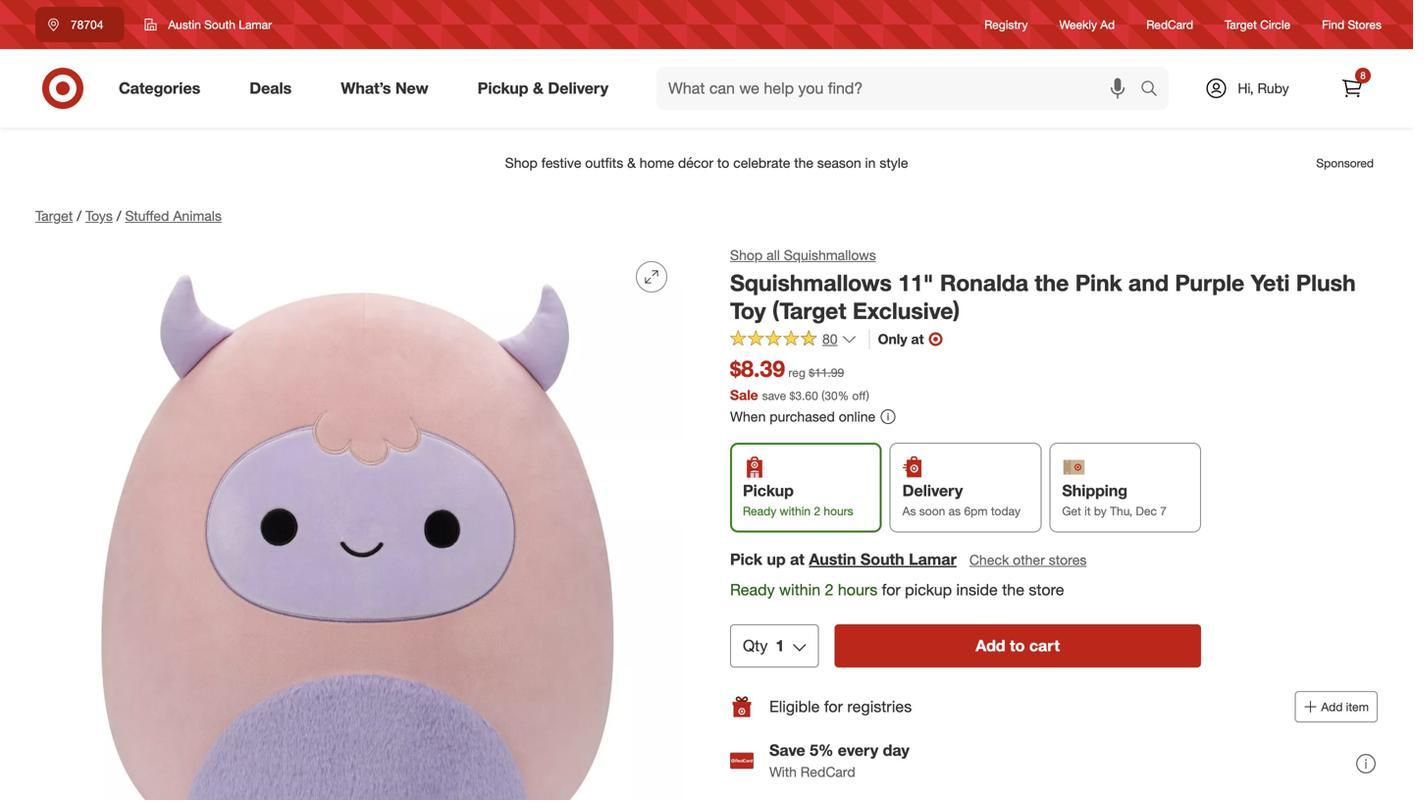 Task type: locate. For each thing, give the bounding box(es) containing it.
0 vertical spatial for
[[882, 580, 901, 599]]

only at
[[878, 330, 924, 348]]

add inside add to cart button
[[976, 636, 1006, 655]]

search
[[1132, 81, 1179, 100]]

0 vertical spatial the
[[1035, 269, 1069, 296]]

stuffed animals link
[[125, 207, 222, 224]]

toys
[[85, 207, 113, 224]]

1 vertical spatial pickup
[[743, 481, 794, 500]]

1 vertical spatial squishmallows
[[730, 269, 892, 296]]

target left toys
[[35, 207, 73, 224]]

%
[[838, 388, 849, 403]]

0 horizontal spatial austin
[[168, 17, 201, 32]]

1 vertical spatial hours
[[838, 580, 878, 599]]

0 vertical spatial 2
[[814, 504, 821, 519]]

categories link
[[102, 67, 225, 110]]

within down up
[[779, 580, 821, 599]]

austin up categories link
[[168, 17, 201, 32]]

1 vertical spatial ready
[[730, 580, 775, 599]]

south up ready within 2 hours for pickup inside the store
[[861, 550, 905, 569]]

0 horizontal spatial at
[[790, 550, 805, 569]]

hours down pick up at austin south lamar
[[838, 580, 878, 599]]

weekly ad
[[1060, 17, 1115, 32]]

hi,
[[1238, 80, 1254, 97]]

0 vertical spatial delivery
[[548, 79, 609, 98]]

austin right up
[[809, 550, 856, 569]]

0 horizontal spatial south
[[204, 17, 236, 32]]

78704 button
[[35, 7, 124, 42]]

0 horizontal spatial target
[[35, 207, 73, 224]]

target for target circle
[[1225, 17, 1257, 32]]

0 horizontal spatial lamar
[[239, 17, 272, 32]]

add left 'to' at the bottom right of page
[[976, 636, 1006, 655]]

0 vertical spatial lamar
[[239, 17, 272, 32]]

1 horizontal spatial /
[[117, 207, 121, 224]]

add
[[976, 636, 1006, 655], [1322, 700, 1343, 714]]

target / toys / stuffed animals
[[35, 207, 222, 224]]

and
[[1129, 269, 1169, 296]]

by
[[1095, 504, 1107, 519]]

5%
[[810, 741, 834, 760]]

lamar inside austin south lamar dropdown button
[[239, 17, 272, 32]]

south up the deals link
[[204, 17, 236, 32]]

/
[[77, 207, 81, 224], [117, 207, 121, 224]]

7
[[1161, 504, 1167, 519]]

save 5% every day with redcard
[[770, 741, 910, 781]]

2 up pick up at austin south lamar
[[814, 504, 821, 519]]

what's new link
[[324, 67, 453, 110]]

add inside add item button
[[1322, 700, 1343, 714]]

0 vertical spatial pickup
[[478, 79, 529, 98]]

&
[[533, 79, 544, 98]]

delivery
[[548, 79, 609, 98], [903, 481, 963, 500]]

add to cart button
[[835, 625, 1202, 668]]

store
[[1029, 580, 1065, 599]]

lamar up deals
[[239, 17, 272, 32]]

hours up pick up at austin south lamar
[[824, 504, 854, 519]]

1 horizontal spatial austin
[[809, 550, 856, 569]]

ronalda
[[940, 269, 1029, 296]]

0 horizontal spatial the
[[1003, 580, 1025, 599]]

0 horizontal spatial add
[[976, 636, 1006, 655]]

1 horizontal spatial the
[[1035, 269, 1069, 296]]

redcard down "5%"
[[801, 764, 856, 781]]

when
[[730, 408, 766, 425]]

0 vertical spatial within
[[780, 504, 811, 519]]

1 / from the left
[[77, 207, 81, 224]]

austin south lamar button
[[809, 548, 957, 571]]

purchased
[[770, 408, 835, 425]]

deals link
[[233, 67, 316, 110]]

add left item
[[1322, 700, 1343, 714]]

dec
[[1136, 504, 1157, 519]]

pickup up up
[[743, 481, 794, 500]]

austin south lamar button
[[132, 7, 285, 42]]

categories
[[119, 79, 200, 98]]

2 down pick up at austin south lamar
[[825, 580, 834, 599]]

add to cart
[[976, 636, 1060, 655]]

pickup inside pickup ready within 2 hours
[[743, 481, 794, 500]]

delivery up soon
[[903, 481, 963, 500]]

1 horizontal spatial delivery
[[903, 481, 963, 500]]

1 vertical spatial delivery
[[903, 481, 963, 500]]

(target
[[773, 297, 847, 325]]

squishmallows 11&#34; ronalda the pink and purple yeti plush toy (target exclusive), 1 of 16 image
[[35, 245, 683, 800]]

what's new
[[341, 79, 429, 98]]

pick up at austin south lamar
[[730, 550, 957, 569]]

day
[[883, 741, 910, 760]]

the
[[1035, 269, 1069, 296], [1003, 580, 1025, 599]]

the left pink
[[1035, 269, 1069, 296]]

new
[[395, 79, 429, 98]]

shipping
[[1063, 481, 1128, 500]]

target left circle
[[1225, 17, 1257, 32]]

stores
[[1348, 17, 1382, 32]]

hours
[[824, 504, 854, 519], [838, 580, 878, 599]]

1 horizontal spatial 2
[[825, 580, 834, 599]]

add for add item
[[1322, 700, 1343, 714]]

austin
[[168, 17, 201, 32], [809, 550, 856, 569]]

1 vertical spatial target
[[35, 207, 73, 224]]

1 vertical spatial within
[[779, 580, 821, 599]]

2
[[814, 504, 821, 519], [825, 580, 834, 599]]

delivery inside delivery as soon as 6pm today
[[903, 481, 963, 500]]

1 horizontal spatial lamar
[[909, 550, 957, 569]]

eligible for registries
[[770, 697, 912, 716]]

delivery as soon as 6pm today
[[903, 481, 1021, 519]]

pickup left &
[[478, 79, 529, 98]]

for down austin south lamar button
[[882, 580, 901, 599]]

lamar up pickup
[[909, 550, 957, 569]]

0 vertical spatial south
[[204, 17, 236, 32]]

circle
[[1261, 17, 1291, 32]]

1 vertical spatial redcard
[[801, 764, 856, 781]]

toys link
[[85, 207, 113, 224]]

1 vertical spatial add
[[1322, 700, 1343, 714]]

add for add to cart
[[976, 636, 1006, 655]]

0 vertical spatial hours
[[824, 504, 854, 519]]

$
[[790, 388, 796, 403]]

all
[[767, 246, 780, 264]]

reg
[[789, 365, 806, 380]]

1 horizontal spatial south
[[861, 550, 905, 569]]

/ left toys link
[[77, 207, 81, 224]]

deals
[[250, 79, 292, 98]]

What can we help you find? suggestions appear below search field
[[657, 67, 1146, 110]]

/ right toys
[[117, 207, 121, 224]]

1 vertical spatial the
[[1003, 580, 1025, 599]]

squishmallows
[[784, 246, 876, 264], [730, 269, 892, 296]]

1 vertical spatial for
[[824, 697, 843, 716]]

when purchased online
[[730, 408, 876, 425]]

1 horizontal spatial redcard
[[1147, 17, 1194, 32]]

toy
[[730, 297, 766, 325]]

ready up pick
[[743, 504, 777, 519]]

0 horizontal spatial /
[[77, 207, 81, 224]]

)
[[866, 388, 870, 403]]

ready inside pickup ready within 2 hours
[[743, 504, 777, 519]]

squishmallows up the (target
[[730, 269, 892, 296]]

0 vertical spatial add
[[976, 636, 1006, 655]]

0 horizontal spatial redcard
[[801, 764, 856, 781]]

lamar
[[239, 17, 272, 32], [909, 550, 957, 569]]

2 within from the top
[[779, 580, 821, 599]]

0 vertical spatial target
[[1225, 17, 1257, 32]]

0 horizontal spatial pickup
[[478, 79, 529, 98]]

0 horizontal spatial 2
[[814, 504, 821, 519]]

at right up
[[790, 550, 805, 569]]

1 horizontal spatial target
[[1225, 17, 1257, 32]]

1 within from the top
[[780, 504, 811, 519]]

within up up
[[780, 504, 811, 519]]

78704
[[71, 17, 103, 32]]

target circle
[[1225, 17, 1291, 32]]

redcard
[[1147, 17, 1194, 32], [801, 764, 856, 781]]

other
[[1013, 551, 1045, 568]]

0 vertical spatial austin
[[168, 17, 201, 32]]

pick
[[730, 550, 763, 569]]

0 vertical spatial ready
[[743, 504, 777, 519]]

80
[[823, 330, 838, 348]]

delivery right &
[[548, 79, 609, 98]]

pickup ready within 2 hours
[[743, 481, 854, 519]]

it
[[1085, 504, 1091, 519]]

yeti
[[1251, 269, 1290, 296]]

0 horizontal spatial delivery
[[548, 79, 609, 98]]

redcard right ad
[[1147, 17, 1194, 32]]

sale
[[730, 386, 759, 403]]

squishmallows right "all"
[[784, 246, 876, 264]]

what's
[[341, 79, 391, 98]]

at
[[912, 330, 924, 348], [790, 550, 805, 569]]

at right 'only'
[[912, 330, 924, 348]]

the inside shop all squishmallows squishmallows 11" ronalda the pink and purple yeti plush toy (target exclusive)
[[1035, 269, 1069, 296]]

1 horizontal spatial for
[[882, 580, 901, 599]]

find stores link
[[1322, 16, 1382, 33]]

for
[[882, 580, 901, 599], [824, 697, 843, 716]]

1 horizontal spatial add
[[1322, 700, 1343, 714]]

1 horizontal spatial at
[[912, 330, 924, 348]]

within
[[780, 504, 811, 519], [779, 580, 821, 599]]

shop all squishmallows squishmallows 11" ronalda the pink and purple yeti plush toy (target exclusive)
[[730, 246, 1356, 325]]

ready down pick
[[730, 580, 775, 599]]

inside
[[957, 580, 998, 599]]

1 horizontal spatial pickup
[[743, 481, 794, 500]]

the down check other stores button
[[1003, 580, 1025, 599]]

for right eligible
[[824, 697, 843, 716]]



Task type: vqa. For each thing, say whether or not it's contained in the screenshot.
del to the right
no



Task type: describe. For each thing, give the bounding box(es) containing it.
with
[[770, 764, 797, 781]]

ruby
[[1258, 80, 1290, 97]]

as
[[903, 504, 916, 519]]

item
[[1347, 700, 1369, 714]]

2 inside pickup ready within 2 hours
[[814, 504, 821, 519]]

hours inside pickup ready within 2 hours
[[824, 504, 854, 519]]

cart
[[1030, 636, 1060, 655]]

austin inside dropdown button
[[168, 17, 201, 32]]

1 vertical spatial austin
[[809, 550, 856, 569]]

to
[[1010, 636, 1025, 655]]

redcard link
[[1147, 16, 1194, 33]]

pickup
[[905, 580, 952, 599]]

8 link
[[1331, 67, 1374, 110]]

ad
[[1101, 17, 1115, 32]]

austin south lamar
[[168, 17, 272, 32]]

pickup & delivery
[[478, 79, 609, 98]]

only
[[878, 330, 908, 348]]

registry
[[985, 17, 1028, 32]]

80 link
[[730, 329, 858, 352]]

1
[[776, 636, 785, 655]]

$11.99
[[809, 365, 844, 380]]

stores
[[1049, 551, 1087, 568]]

save
[[762, 388, 786, 403]]

registry link
[[985, 16, 1028, 33]]

search button
[[1132, 67, 1179, 114]]

weekly
[[1060, 17, 1098, 32]]

0 vertical spatial at
[[912, 330, 924, 348]]

thu,
[[1110, 504, 1133, 519]]

get
[[1063, 504, 1082, 519]]

target for target / toys / stuffed animals
[[35, 207, 73, 224]]

6pm
[[964, 504, 988, 519]]

as
[[949, 504, 961, 519]]

1 vertical spatial 2
[[825, 580, 834, 599]]

within inside pickup ready within 2 hours
[[780, 504, 811, 519]]

stuffed
[[125, 207, 169, 224]]

ready within 2 hours for pickup inside the store
[[730, 580, 1065, 599]]

south inside dropdown button
[[204, 17, 236, 32]]

target link
[[35, 207, 73, 224]]

eligible
[[770, 697, 820, 716]]

soon
[[920, 504, 946, 519]]

off
[[853, 388, 866, 403]]

3.60
[[796, 388, 819, 403]]

$8.39
[[730, 355, 785, 382]]

check
[[970, 551, 1009, 568]]

pickup for ready
[[743, 481, 794, 500]]

check other stores
[[970, 551, 1087, 568]]

today
[[991, 504, 1021, 519]]

qty
[[743, 636, 768, 655]]

up
[[767, 550, 786, 569]]

pink
[[1076, 269, 1123, 296]]

hi, ruby
[[1238, 80, 1290, 97]]

shop
[[730, 246, 763, 264]]

qty 1
[[743, 636, 785, 655]]

advertisement region
[[20, 139, 1394, 187]]

1 vertical spatial lamar
[[909, 550, 957, 569]]

pickup & delivery link
[[461, 67, 633, 110]]

pickup for &
[[478, 79, 529, 98]]

add item
[[1322, 700, 1369, 714]]

save
[[770, 741, 806, 760]]

online
[[839, 408, 876, 425]]

find
[[1322, 17, 1345, 32]]

find stores
[[1322, 17, 1382, 32]]

30
[[825, 388, 838, 403]]

0 vertical spatial redcard
[[1147, 17, 1194, 32]]

animals
[[173, 207, 222, 224]]

(
[[822, 388, 825, 403]]

target circle link
[[1225, 16, 1291, 33]]

8
[[1361, 69, 1366, 81]]

check other stores button
[[969, 549, 1088, 571]]

0 horizontal spatial for
[[824, 697, 843, 716]]

0 vertical spatial squishmallows
[[784, 246, 876, 264]]

plush
[[1297, 269, 1356, 296]]

add item button
[[1295, 691, 1378, 723]]

redcard inside save 5% every day with redcard
[[801, 764, 856, 781]]

1 vertical spatial south
[[861, 550, 905, 569]]

2 / from the left
[[117, 207, 121, 224]]

1 vertical spatial at
[[790, 550, 805, 569]]

11"
[[898, 269, 934, 296]]

shipping get it by thu, dec 7
[[1063, 481, 1167, 519]]



